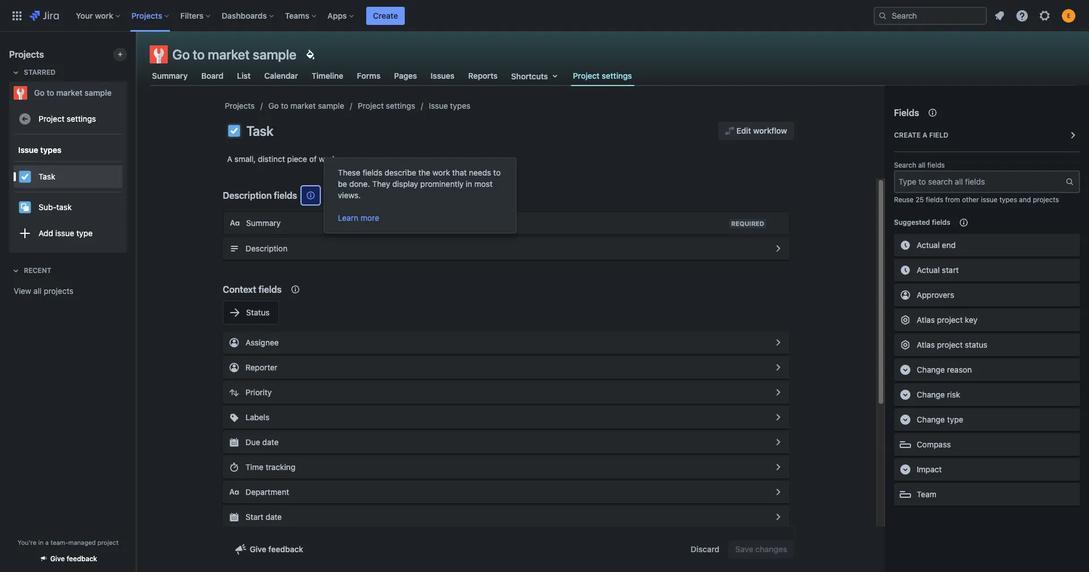 Task type: vqa. For each thing, say whether or not it's contained in the screenshot.
describe
yes



Task type: locate. For each thing, give the bounding box(es) containing it.
go to market sample up list
[[172, 46, 296, 62]]

go to market sample link down timeline link
[[268, 99, 344, 113]]

open field configuration image inside priority button
[[772, 386, 785, 400]]

department
[[245, 488, 289, 497]]

reason
[[947, 365, 972, 375]]

1 open field configuration image from the top
[[772, 336, 785, 350]]

0 horizontal spatial sample
[[85, 88, 112, 98]]

learn more
[[338, 213, 379, 223]]

1 vertical spatial type
[[947, 415, 963, 425]]

open field configuration image for department
[[772, 486, 785, 499]]

impact button
[[894, 459, 1080, 481]]

give down start
[[250, 545, 266, 554]]

0 horizontal spatial all
[[33, 286, 42, 296]]

open field configuration image inside reporter button
[[772, 361, 785, 375]]

0 vertical spatial date
[[262, 438, 279, 447]]

1 horizontal spatial project
[[358, 101, 384, 111]]

give feedback button down start date
[[227, 541, 310, 559]]

4 open field configuration image from the top
[[772, 511, 785, 524]]

change risk button
[[894, 384, 1080, 406]]

in left 'most' at the top
[[466, 179, 472, 189]]

summary down description fields
[[246, 218, 281, 228]]

give feedback down you're in a team-managed project at left bottom
[[50, 555, 97, 564]]

open field configuration image inside time tracking 'button'
[[772, 461, 785, 475]]

0 horizontal spatial go to market sample link
[[9, 82, 122, 104]]

1 horizontal spatial give feedback
[[250, 545, 303, 554]]

discard
[[691, 545, 719, 554]]

type
[[76, 228, 93, 238], [947, 415, 963, 425]]

jira image
[[29, 9, 59, 22], [29, 9, 59, 22]]

2 vertical spatial project settings
[[39, 114, 96, 123]]

0 vertical spatial all
[[918, 161, 925, 170]]

forms
[[357, 71, 381, 81]]

0 horizontal spatial settings
[[67, 114, 96, 123]]

summary
[[152, 71, 188, 81], [246, 218, 281, 228]]

these fields describe the work that needs to be done. they display prominently in most views.
[[338, 168, 501, 200]]

0 vertical spatial settings
[[602, 71, 632, 80]]

open field configuration image
[[772, 242, 785, 256], [772, 386, 785, 400], [772, 411, 785, 425], [772, 436, 785, 450], [772, 461, 785, 475]]

2 vertical spatial project
[[39, 114, 64, 123]]

open field configuration image inside department button
[[772, 486, 785, 499]]

project right managed
[[97, 539, 118, 547]]

0 vertical spatial types
[[450, 101, 470, 111]]

0 horizontal spatial type
[[76, 228, 93, 238]]

project settings link
[[358, 99, 415, 113], [14, 108, 122, 130]]

1 horizontal spatial in
[[466, 179, 472, 189]]

projects right and
[[1033, 196, 1059, 204]]

give
[[250, 545, 266, 554], [50, 555, 65, 564]]

actual end
[[917, 240, 956, 250]]

types down issues "link" in the left top of the page
[[450, 101, 470, 111]]

group
[[14, 135, 122, 252]]

fields inside these fields describe the work that needs to be done. they display prominently in most views.
[[363, 168, 382, 177]]

2 vertical spatial types
[[999, 196, 1017, 204]]

types inside group
[[40, 145, 61, 154]]

sample up calendar
[[253, 46, 296, 62]]

fields left more information about the context fields image
[[258, 285, 282, 295]]

1 vertical spatial a
[[45, 539, 49, 547]]

actual left the end
[[917, 240, 940, 250]]

2 vertical spatial sample
[[318, 101, 344, 111]]

issue inside issue types link
[[429, 101, 448, 111]]

description for description
[[245, 244, 287, 253]]

group containing issue types
[[14, 135, 122, 252]]

issue right other
[[981, 196, 997, 204]]

all for search
[[918, 161, 925, 170]]

1 vertical spatial give
[[50, 555, 65, 564]]

1 horizontal spatial projects
[[131, 10, 162, 20]]

go to market sample
[[172, 46, 296, 62], [34, 88, 112, 98], [268, 101, 344, 111]]

project inside atlas project key button
[[937, 315, 963, 325]]

fields for context fields
[[258, 285, 282, 295]]

view
[[14, 286, 31, 296]]

0 vertical spatial give feedback
[[250, 545, 303, 554]]

team button
[[894, 484, 1080, 506]]

sample down timeline link
[[318, 101, 344, 111]]

discard button
[[684, 541, 726, 559]]

create right apps dropdown button
[[373, 10, 398, 20]]

0 vertical spatial sample
[[253, 46, 296, 62]]

you're in a team-managed project
[[18, 539, 118, 547]]

type inside change type button
[[947, 415, 963, 425]]

1 vertical spatial work
[[432, 168, 450, 177]]

projects down recent
[[44, 286, 73, 296]]

2 actual from the top
[[917, 265, 940, 275]]

projects up sidebar navigation image
[[131, 10, 162, 20]]

create inside button
[[373, 10, 398, 20]]

0 horizontal spatial issue
[[18, 145, 38, 154]]

tab list
[[143, 66, 1082, 86]]

0 horizontal spatial project
[[39, 114, 64, 123]]

types
[[450, 101, 470, 111], [40, 145, 61, 154], [999, 196, 1017, 204]]

date inside button
[[262, 438, 279, 447]]

a
[[227, 154, 232, 164]]

2 horizontal spatial project
[[573, 71, 600, 80]]

1 horizontal spatial issue types
[[429, 101, 470, 111]]

description
[[223, 190, 272, 201], [245, 244, 287, 253]]

start
[[245, 512, 263, 522]]

0 vertical spatial atlas
[[917, 315, 935, 325]]

2 horizontal spatial project settings
[[573, 71, 632, 80]]

all
[[918, 161, 925, 170], [33, 286, 42, 296]]

all right search
[[918, 161, 925, 170]]

project right shortcuts dropdown button
[[573, 71, 600, 80]]

give down team-
[[50, 555, 65, 564]]

to inside these fields describe the work that needs to be done. they display prominently in most views.
[[493, 168, 501, 177]]

1 actual from the top
[[917, 240, 940, 250]]

project settings link down starred on the left top of page
[[14, 108, 122, 130]]

search
[[894, 161, 916, 170]]

you're
[[18, 539, 36, 547]]

task link
[[14, 166, 122, 188]]

project down starred on the left top of page
[[39, 114, 64, 123]]

start date
[[245, 512, 282, 522]]

actual left start
[[917, 265, 940, 275]]

project
[[573, 71, 600, 80], [358, 101, 384, 111], [39, 114, 64, 123]]

0 vertical spatial change
[[917, 365, 945, 375]]

2 vertical spatial go to market sample
[[268, 101, 344, 111]]

all inside 'link'
[[33, 286, 42, 296]]

to up board
[[193, 46, 205, 62]]

1 vertical spatial go
[[34, 88, 45, 98]]

fields left more information about the context fields icon on the top of page
[[274, 190, 297, 201]]

field
[[929, 131, 948, 139]]

projects
[[131, 10, 162, 20], [9, 49, 44, 60], [225, 101, 255, 111]]

issue up task group
[[18, 145, 38, 154]]

1 horizontal spatial summary
[[246, 218, 281, 228]]

projects link
[[225, 99, 255, 113]]

sample left remove from starred icon
[[85, 88, 112, 98]]

0 horizontal spatial go
[[34, 88, 45, 98]]

1 vertical spatial date
[[265, 512, 282, 522]]

projects inside 'link'
[[44, 286, 73, 296]]

1 vertical spatial issue
[[18, 145, 38, 154]]

1 horizontal spatial sample
[[253, 46, 296, 62]]

learn
[[338, 213, 358, 223]]

2 horizontal spatial market
[[290, 101, 316, 111]]

0 vertical spatial actual
[[917, 240, 940, 250]]

description up context fields at left
[[245, 244, 287, 253]]

fields down field
[[927, 161, 945, 170]]

issue inside group
[[18, 145, 38, 154]]

1 horizontal spatial type
[[947, 415, 963, 425]]

0 horizontal spatial project settings
[[39, 114, 96, 123]]

0 vertical spatial issue
[[429, 101, 448, 111]]

projects up collapse starred projects image in the top left of the page
[[9, 49, 44, 60]]

feedback down managed
[[67, 555, 97, 564]]

3 change from the top
[[917, 415, 945, 425]]

issue types down issues "link" in the left top of the page
[[429, 101, 470, 111]]

actual inside actual start button
[[917, 265, 940, 275]]

fields left more information about the suggested fields image
[[932, 218, 950, 227]]

1 vertical spatial create
[[894, 131, 921, 139]]

1 vertical spatial description
[[245, 244, 287, 253]]

description for description fields
[[223, 190, 272, 201]]

fields up they
[[363, 168, 382, 177]]

1 vertical spatial atlas
[[917, 340, 935, 350]]

2 atlas from the top
[[917, 340, 935, 350]]

1 horizontal spatial types
[[450, 101, 470, 111]]

type down sub-task link
[[76, 228, 93, 238]]

project down forms link
[[358, 101, 384, 111]]

open field configuration image inside due date button
[[772, 436, 785, 450]]

feedback
[[268, 545, 303, 554], [67, 555, 97, 564]]

2 horizontal spatial types
[[999, 196, 1017, 204]]

type inside add issue type button
[[76, 228, 93, 238]]

start date button
[[223, 506, 790, 529]]

1 horizontal spatial create
[[894, 131, 921, 139]]

0 horizontal spatial summary
[[152, 71, 188, 81]]

edit
[[736, 126, 751, 135]]

a small, distinct piece of work.
[[227, 154, 339, 164]]

project left key
[[937, 315, 963, 325]]

go to market sample down starred on the left top of page
[[34, 88, 112, 98]]

time
[[245, 463, 263, 472]]

1 open field configuration image from the top
[[772, 242, 785, 256]]

feedback down start date
[[268, 545, 303, 554]]

open field configuration image inside the "assignee" "button"
[[772, 336, 785, 350]]

project inside atlas project status button
[[937, 340, 963, 350]]

Search field
[[874, 7, 987, 25]]

2 vertical spatial change
[[917, 415, 945, 425]]

issue right add
[[55, 228, 74, 238]]

teams
[[285, 10, 309, 20]]

change up compass
[[917, 415, 945, 425]]

1 vertical spatial project settings
[[358, 101, 415, 111]]

project down the atlas project key
[[937, 340, 963, 350]]

open field configuration image inside labels button
[[772, 411, 785, 425]]

banner
[[0, 0, 1089, 32]]

tracking
[[266, 463, 295, 472]]

approvers button
[[894, 284, 1080, 307]]

your
[[76, 10, 93, 20]]

sub-task link
[[14, 196, 122, 219]]

open field configuration image for labels
[[772, 411, 785, 425]]

sub-
[[39, 202, 56, 212]]

labels button
[[223, 406, 790, 429]]

date right the due
[[262, 438, 279, 447]]

1 vertical spatial projects
[[44, 286, 73, 296]]

change for change type
[[917, 415, 945, 425]]

1 atlas from the top
[[917, 315, 935, 325]]

create down fields
[[894, 131, 921, 139]]

appswitcher icon image
[[10, 9, 24, 22]]

create for create
[[373, 10, 398, 20]]

due date button
[[223, 431, 790, 454]]

change inside "button"
[[917, 365, 945, 375]]

work up prominently
[[432, 168, 450, 177]]

department button
[[223, 481, 790, 504]]

0 horizontal spatial feedback
[[67, 555, 97, 564]]

2 open field configuration image from the top
[[772, 386, 785, 400]]

give for the left give feedback button
[[50, 555, 65, 564]]

description inside button
[[245, 244, 287, 253]]

more information about the fields image
[[926, 106, 940, 120]]

actual inside the actual end button
[[917, 240, 940, 250]]

1 horizontal spatial work
[[432, 168, 450, 177]]

give feedback for the left give feedback button
[[50, 555, 97, 564]]

0 horizontal spatial give
[[50, 555, 65, 564]]

prominently
[[420, 179, 464, 189]]

apps
[[327, 10, 347, 20]]

fields
[[927, 161, 945, 170], [363, 168, 382, 177], [274, 190, 297, 201], [926, 196, 943, 204], [932, 218, 950, 227], [258, 285, 282, 295]]

0 vertical spatial project
[[573, 71, 600, 80]]

create for create a field
[[894, 131, 921, 139]]

2 open field configuration image from the top
[[772, 361, 785, 375]]

0 horizontal spatial projects
[[9, 49, 44, 60]]

give feedback down start date
[[250, 545, 303, 554]]

1 change from the top
[[917, 365, 945, 375]]

1 vertical spatial actual
[[917, 265, 940, 275]]

1 horizontal spatial issue
[[429, 101, 448, 111]]

team
[[917, 490, 936, 499]]

work right your
[[95, 10, 113, 20]]

atlas project key button
[[894, 309, 1080, 332]]

types left and
[[999, 196, 1017, 204]]

projects
[[1033, 196, 1059, 204], [44, 286, 73, 296]]

issue for group containing issue types
[[18, 145, 38, 154]]

a left field
[[922, 131, 927, 139]]

3 open field configuration image from the top
[[772, 486, 785, 499]]

2 change from the top
[[917, 390, 945, 400]]

all for view
[[33, 286, 42, 296]]

atlas up change reason
[[917, 340, 935, 350]]

1 vertical spatial give feedback
[[50, 555, 97, 564]]

open field configuration image
[[772, 336, 785, 350], [772, 361, 785, 375], [772, 486, 785, 499], [772, 511, 785, 524]]

projects for projects link at left top
[[225, 101, 255, 111]]

issue types inside group
[[18, 145, 61, 154]]

issue down issues "link" in the left top of the page
[[429, 101, 448, 111]]

go down calendar "link"
[[268, 101, 279, 111]]

key
[[965, 315, 977, 325]]

status
[[246, 308, 270, 317]]

0 horizontal spatial work
[[95, 10, 113, 20]]

0 horizontal spatial create
[[373, 10, 398, 20]]

issue types up task group
[[18, 145, 61, 154]]

projects for projects dropdown button
[[131, 10, 162, 20]]

task right 'issue type icon'
[[246, 123, 273, 139]]

notifications image
[[993, 9, 1006, 22]]

1 vertical spatial settings
[[386, 101, 415, 111]]

Type to search all fields text field
[[895, 172, 1065, 192]]

summary left board
[[152, 71, 188, 81]]

priority
[[245, 388, 272, 397]]

a left team-
[[45, 539, 49, 547]]

0 horizontal spatial market
[[56, 88, 82, 98]]

5 open field configuration image from the top
[[772, 461, 785, 475]]

add issue type image
[[18, 227, 32, 240]]

1 horizontal spatial a
[[922, 131, 927, 139]]

date inside button
[[265, 512, 282, 522]]

give feedback button
[[227, 541, 310, 559], [32, 550, 104, 569]]

suggested fields
[[894, 218, 950, 227]]

fields for these fields describe the work that needs to be done. they display prominently in most views.
[[363, 168, 382, 177]]

open field configuration image for due date
[[772, 436, 785, 450]]

project settings link down forms link
[[358, 99, 415, 113]]

market
[[208, 46, 250, 62], [56, 88, 82, 98], [290, 101, 316, 111]]

0 horizontal spatial task
[[39, 172, 55, 181]]

give feedback button down you're in a team-managed project at left bottom
[[32, 550, 104, 569]]

0 vertical spatial create
[[373, 10, 398, 20]]

suggested
[[894, 218, 930, 227]]

labels
[[245, 413, 269, 422]]

tab list containing project settings
[[143, 66, 1082, 86]]

1 vertical spatial go to market sample
[[34, 88, 112, 98]]

2 horizontal spatial projects
[[225, 101, 255, 111]]

reuse 25 fields from other issue types and projects
[[894, 196, 1059, 204]]

actual start
[[917, 265, 959, 275]]

4 open field configuration image from the top
[[772, 436, 785, 450]]

change for change reason
[[917, 365, 945, 375]]

type down the risk
[[947, 415, 963, 425]]

change
[[917, 365, 945, 375], [917, 390, 945, 400], [917, 415, 945, 425]]

project for status
[[937, 340, 963, 350]]

date right start
[[265, 512, 282, 522]]

work.
[[319, 154, 339, 164]]

description down the small,
[[223, 190, 272, 201]]

change up change risk
[[917, 365, 945, 375]]

0 horizontal spatial projects
[[44, 286, 73, 296]]

go to market sample link down starred on the left top of page
[[9, 82, 122, 104]]

1 horizontal spatial all
[[918, 161, 925, 170]]

1 horizontal spatial projects
[[1033, 196, 1059, 204]]

in
[[466, 179, 472, 189], [38, 539, 43, 547]]

dashboards button
[[218, 7, 278, 25]]

open field configuration image inside description button
[[772, 242, 785, 256]]

change for change risk
[[917, 390, 945, 400]]

1 vertical spatial types
[[40, 145, 61, 154]]

projects inside dropdown button
[[131, 10, 162, 20]]

work inside your work dropdown button
[[95, 10, 113, 20]]

1 horizontal spatial task
[[246, 123, 273, 139]]

actual
[[917, 240, 940, 250], [917, 265, 940, 275]]

go up summary link
[[172, 46, 190, 62]]

open field configuration image inside start date button
[[772, 511, 785, 524]]

1 horizontal spatial go
[[172, 46, 190, 62]]

your work
[[76, 10, 113, 20]]

end
[[942, 240, 956, 250]]

display
[[392, 179, 418, 189]]

settings inside tab list
[[602, 71, 632, 80]]

go to market sample down timeline link
[[268, 101, 344, 111]]

3 open field configuration image from the top
[[772, 411, 785, 425]]

1 vertical spatial issue types
[[18, 145, 61, 154]]

0 horizontal spatial in
[[38, 539, 43, 547]]

distinct
[[258, 154, 285, 164]]

change left the risk
[[917, 390, 945, 400]]

atlas down approvers
[[917, 315, 935, 325]]

description fields
[[223, 190, 297, 201]]

project settings
[[573, 71, 632, 80], [358, 101, 415, 111], [39, 114, 96, 123]]

types up task group
[[40, 145, 61, 154]]

go down starred on the left top of page
[[34, 88, 45, 98]]

these
[[338, 168, 360, 177]]

open field configuration image for priority
[[772, 386, 785, 400]]

banner containing your work
[[0, 0, 1089, 32]]

1 vertical spatial sample
[[85, 88, 112, 98]]

in right you're
[[38, 539, 43, 547]]

to right needs
[[493, 168, 501, 177]]

0 vertical spatial type
[[76, 228, 93, 238]]

all right view
[[33, 286, 42, 296]]

0 horizontal spatial give feedback
[[50, 555, 97, 564]]

0 vertical spatial work
[[95, 10, 113, 20]]

change risk
[[917, 390, 960, 400]]

2 vertical spatial settings
[[67, 114, 96, 123]]

task up sub-
[[39, 172, 55, 181]]

projects up 'issue type icon'
[[225, 101, 255, 111]]

change reason
[[917, 365, 972, 375]]

1 vertical spatial change
[[917, 390, 945, 400]]



Task type: describe. For each thing, give the bounding box(es) containing it.
0 horizontal spatial a
[[45, 539, 49, 547]]

create a field
[[894, 131, 948, 139]]

atlas project status
[[917, 340, 987, 350]]

reports
[[468, 71, 498, 81]]

primary element
[[7, 0, 874, 31]]

date for start date
[[265, 512, 282, 522]]

reports link
[[466, 66, 500, 86]]

workflow
[[753, 126, 787, 135]]

needs
[[469, 168, 491, 177]]

starred
[[24, 68, 55, 77]]

0 vertical spatial go
[[172, 46, 190, 62]]

more
[[361, 213, 379, 223]]

your work button
[[72, 7, 125, 25]]

time tracking
[[245, 463, 295, 472]]

actual for actual start
[[917, 265, 940, 275]]

assignee
[[245, 338, 279, 348]]

issue types link
[[429, 99, 470, 113]]

atlas for atlas project status
[[917, 340, 935, 350]]

assignee button
[[223, 332, 790, 354]]

issue type icon image
[[227, 124, 241, 138]]

priority button
[[223, 382, 790, 404]]

actual end button
[[894, 234, 1080, 257]]

fields
[[894, 108, 919, 118]]

open field configuration image for reporter
[[772, 361, 785, 375]]

collapse starred projects image
[[9, 66, 23, 79]]

set background color image
[[303, 48, 317, 61]]

compass button
[[894, 434, 1080, 456]]

summary inside summary link
[[152, 71, 188, 81]]

issue types for issue types link
[[429, 101, 470, 111]]

they
[[372, 179, 390, 189]]

piece
[[287, 154, 307, 164]]

timeline link
[[309, 66, 346, 86]]

start
[[942, 265, 959, 275]]

fields right 25
[[926, 196, 943, 204]]

feedback for the right give feedback button
[[268, 545, 303, 554]]

1 vertical spatial summary
[[246, 218, 281, 228]]

actual start button
[[894, 259, 1080, 282]]

0 vertical spatial go to market sample
[[172, 46, 296, 62]]

in inside these fields describe the work that needs to be done. they display prominently in most views.
[[466, 179, 472, 189]]

0 vertical spatial issue
[[981, 196, 997, 204]]

sidebar navigation image
[[124, 45, 149, 68]]

status
[[965, 340, 987, 350]]

dashboards
[[222, 10, 267, 20]]

collapse recent projects image
[[9, 264, 23, 278]]

open field configuration image for time tracking
[[772, 461, 785, 475]]

timeline
[[312, 71, 343, 81]]

more information about the context fields image
[[304, 189, 318, 202]]

views.
[[338, 190, 361, 200]]

describe
[[385, 168, 416, 177]]

filters button
[[177, 7, 215, 25]]

1 horizontal spatial give feedback button
[[227, 541, 310, 559]]

time tracking button
[[223, 456, 790, 479]]

pages
[[394, 71, 417, 81]]

change type button
[[894, 409, 1080, 431]]

managed
[[68, 539, 96, 547]]

compass
[[917, 440, 951, 450]]

context fields
[[223, 285, 282, 295]]

change type
[[917, 415, 963, 425]]

context
[[223, 285, 256, 295]]

issues link
[[428, 66, 457, 86]]

search all fields
[[894, 161, 945, 170]]

1 horizontal spatial project settings
[[358, 101, 415, 111]]

of
[[309, 154, 317, 164]]

projects button
[[128, 7, 174, 25]]

project for key
[[937, 315, 963, 325]]

give feedback for the right give feedback button
[[250, 545, 303, 554]]

1 horizontal spatial settings
[[386, 101, 415, 111]]

change reason button
[[894, 359, 1080, 382]]

most
[[474, 179, 493, 189]]

issues
[[431, 71, 455, 81]]

help image
[[1015, 9, 1029, 22]]

25
[[916, 196, 924, 204]]

2 vertical spatial market
[[290, 101, 316, 111]]

that
[[452, 168, 467, 177]]

2 vertical spatial project
[[97, 539, 118, 547]]

open field configuration image for start date
[[772, 511, 785, 524]]

open field configuration image for description
[[772, 242, 785, 256]]

1 horizontal spatial market
[[208, 46, 250, 62]]

more information about the suggested fields image
[[957, 216, 971, 230]]

types for group containing issue types
[[40, 145, 61, 154]]

your profile and settings image
[[1062, 9, 1075, 22]]

shortcuts button
[[509, 66, 564, 86]]

board link
[[199, 66, 226, 86]]

due date
[[245, 438, 279, 447]]

task
[[56, 202, 72, 212]]

due
[[245, 438, 260, 447]]

view all projects link
[[9, 281, 127, 302]]

0 vertical spatial project settings
[[573, 71, 632, 80]]

actual for actual end
[[917, 240, 940, 250]]

more information about the context fields image
[[289, 283, 302, 296]]

other
[[962, 196, 979, 204]]

1 vertical spatial in
[[38, 539, 43, 547]]

0 vertical spatial a
[[922, 131, 927, 139]]

add issue type
[[39, 228, 93, 238]]

give for the right give feedback button
[[250, 545, 266, 554]]

to down calendar "link"
[[281, 101, 288, 111]]

atlas project status button
[[894, 334, 1080, 357]]

fields for suggested fields
[[932, 218, 950, 227]]

create project image
[[116, 50, 125, 59]]

1 horizontal spatial project settings link
[[358, 99, 415, 113]]

the
[[418, 168, 430, 177]]

open field configuration image for assignee
[[772, 336, 785, 350]]

issue for issue types link
[[429, 101, 448, 111]]

view all projects
[[14, 286, 73, 296]]

2 horizontal spatial sample
[[318, 101, 344, 111]]

atlas for atlas project key
[[917, 315, 935, 325]]

impact
[[917, 465, 942, 474]]

1 vertical spatial market
[[56, 88, 82, 98]]

2 horizontal spatial go
[[268, 101, 279, 111]]

task group
[[14, 161, 122, 192]]

1 vertical spatial projects
[[9, 49, 44, 60]]

settings image
[[1038, 9, 1052, 22]]

calendar link
[[262, 66, 300, 86]]

0 horizontal spatial project settings link
[[14, 108, 122, 130]]

feedback for the left give feedback button
[[67, 555, 97, 564]]

1 horizontal spatial go to market sample link
[[268, 99, 344, 113]]

apps button
[[324, 7, 358, 25]]

work inside these fields describe the work that needs to be done. they display prominently in most views.
[[432, 168, 450, 177]]

remove from starred image
[[124, 86, 137, 100]]

reporter button
[[223, 357, 790, 379]]

task inside group
[[39, 172, 55, 181]]

list link
[[235, 66, 253, 86]]

fields for description fields
[[274, 190, 297, 201]]

reuse
[[894, 196, 914, 204]]

team-
[[51, 539, 68, 547]]

to down starred on the left top of page
[[47, 88, 54, 98]]

from
[[945, 196, 960, 204]]

learn more link
[[338, 213, 379, 223]]

add issue type button
[[14, 222, 122, 245]]

types for issue types link
[[450, 101, 470, 111]]

list
[[237, 71, 251, 81]]

0 vertical spatial task
[[246, 123, 273, 139]]

create button
[[366, 7, 405, 25]]

shortcuts
[[511, 71, 548, 81]]

issue types for group containing issue types
[[18, 145, 61, 154]]

calendar
[[264, 71, 298, 81]]

date for due date
[[262, 438, 279, 447]]

0 vertical spatial projects
[[1033, 196, 1059, 204]]

0 horizontal spatial give feedback button
[[32, 550, 104, 569]]

sub-task
[[39, 202, 72, 212]]

search image
[[878, 11, 887, 20]]

issue inside button
[[55, 228, 74, 238]]

atlas project key
[[917, 315, 977, 325]]

board
[[201, 71, 223, 81]]

and
[[1019, 196, 1031, 204]]

be
[[338, 179, 347, 189]]

recent
[[24, 266, 51, 275]]



